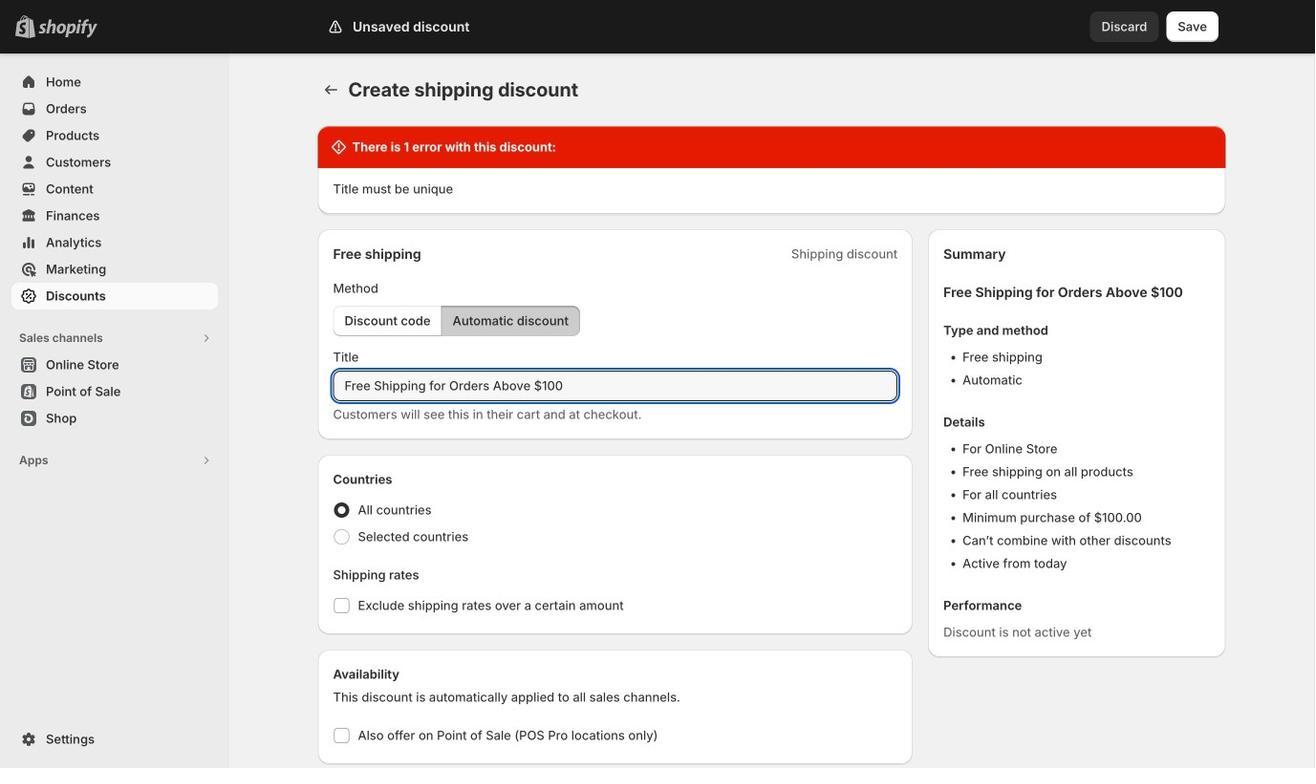Task type: vqa. For each thing, say whether or not it's contained in the screenshot.
Shopify Image
yes



Task type: locate. For each thing, give the bounding box(es) containing it.
None text field
[[333, 371, 898, 401]]



Task type: describe. For each thing, give the bounding box(es) containing it.
shopify image
[[38, 19, 97, 38]]



